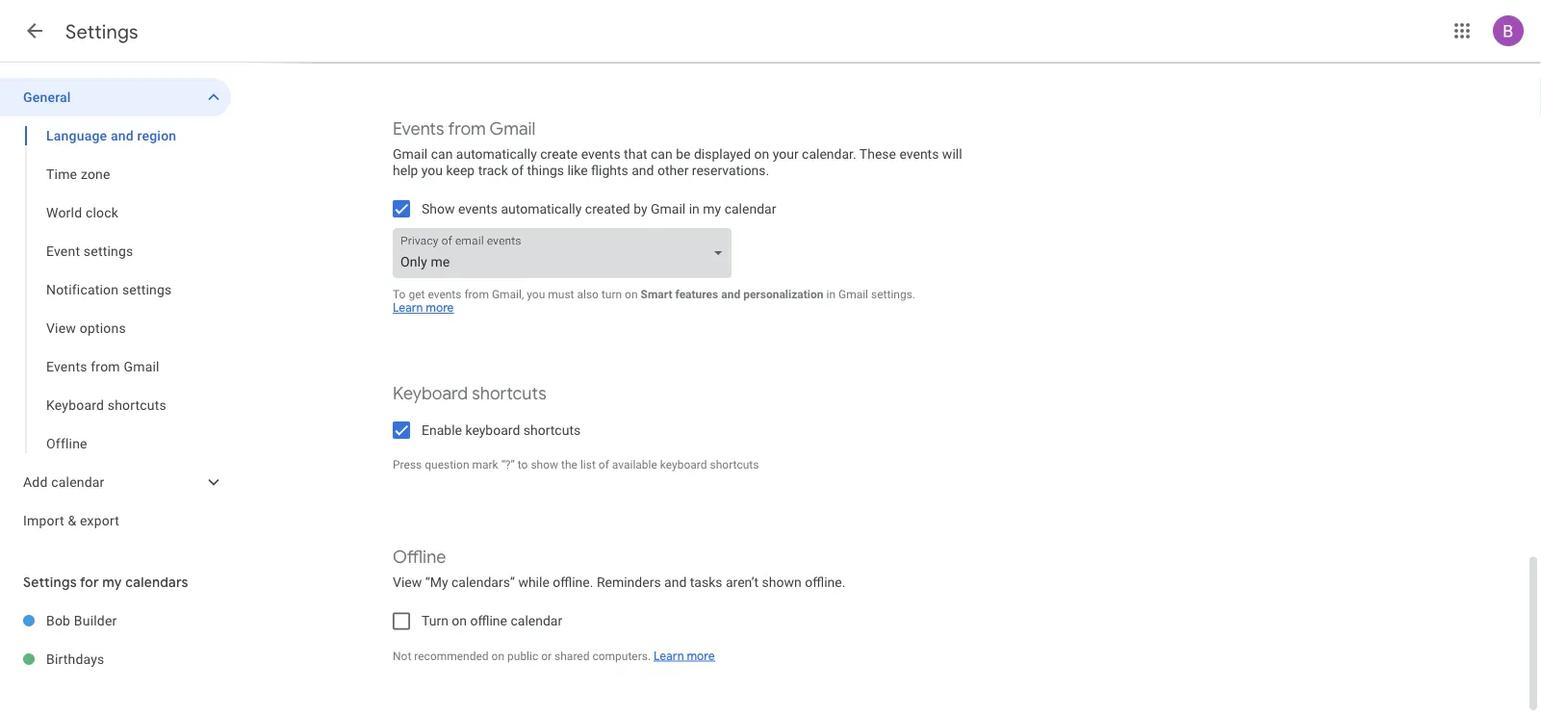 Task type: locate. For each thing, give the bounding box(es) containing it.
keyboard inside tree
[[46, 397, 104, 413]]

on right turn at left
[[625, 288, 638, 301]]

offline inside offline view "my calendars" while offline. reminders and tasks aren't shown offline.
[[393, 547, 446, 569]]

you right help
[[422, 163, 443, 179]]

and inside to get events from gmail, you must also turn on smart features and personalization in gmail settings. learn more
[[722, 288, 741, 301]]

0 horizontal spatial you
[[422, 163, 443, 179]]

gmail down options
[[124, 359, 160, 375]]

events inside to get events from gmail, you must also turn on smart features and personalization in gmail settings. learn more
[[428, 288, 462, 301]]

for
[[80, 574, 99, 591]]

keyboard up enable
[[393, 383, 468, 405]]

add
[[23, 474, 48, 490]]

0 horizontal spatial calendar
[[51, 474, 105, 490]]

settings up general tree item
[[65, 19, 138, 44]]

offline inside tree
[[46, 436, 87, 452]]

of inside 'events from gmail gmail can automatically create events that can be displayed on your calendar. these events will help you keep track of things like flights and other reservations.'
[[512, 163, 524, 179]]

0 vertical spatial calendar
[[725, 201, 777, 217]]

you
[[422, 163, 443, 179], [527, 288, 545, 301]]

1 vertical spatial you
[[527, 288, 545, 301]]

and left tasks at the bottom left of the page
[[665, 575, 687, 591]]

settings up bob
[[23, 574, 77, 591]]

learn more link right computers.
[[654, 650, 715, 664]]

settings for my calendars
[[23, 574, 188, 591]]

events right "show"
[[458, 201, 498, 217]]

view options
[[46, 320, 126, 336]]

0 horizontal spatial learn more link
[[393, 301, 454, 316]]

view left options
[[46, 320, 76, 336]]

group
[[0, 117, 231, 463]]

0 vertical spatial view
[[46, 320, 76, 336]]

0 vertical spatial more
[[426, 301, 454, 316]]

1 horizontal spatial learn more link
[[654, 650, 715, 664]]

keyboard right available
[[661, 459, 707, 472]]

0 vertical spatial settings
[[65, 19, 138, 44]]

1 vertical spatial in
[[827, 288, 836, 301]]

0 horizontal spatial view
[[46, 320, 76, 336]]

press
[[393, 459, 422, 472]]

must
[[548, 288, 575, 301]]

to
[[518, 459, 528, 472]]

1 vertical spatial events
[[46, 359, 87, 375]]

of right "list"
[[599, 459, 609, 472]]

settings.
[[872, 288, 916, 301]]

builder
[[74, 613, 117, 629]]

export
[[80, 513, 119, 529]]

1 horizontal spatial offline
[[393, 547, 446, 569]]

from inside tree
[[91, 359, 120, 375]]

None field
[[393, 229, 740, 279]]

from inside to get events from gmail, you must also turn on smart features and personalization in gmail settings. learn more
[[465, 288, 489, 301]]

1 horizontal spatial can
[[651, 147, 673, 163]]

and inside group
[[111, 128, 134, 144]]

settings for notification settings
[[122, 282, 172, 298]]

from down options
[[91, 359, 120, 375]]

2 vertical spatial calendar
[[511, 614, 563, 630]]

0 horizontal spatial keyboard
[[46, 397, 104, 413]]

event settings
[[46, 243, 133, 259]]

and left the region
[[111, 128, 134, 144]]

personalization
[[744, 288, 824, 301]]

learn
[[393, 301, 423, 316], [654, 650, 684, 664]]

calendars"
[[452, 575, 515, 591]]

offline up the "my
[[393, 547, 446, 569]]

settings up options
[[122, 282, 172, 298]]

keyboard shortcuts up enable
[[393, 383, 547, 405]]

1 horizontal spatial learn
[[654, 650, 684, 664]]

1 vertical spatial calendar
[[51, 474, 105, 490]]

1 vertical spatial keyboard
[[661, 459, 707, 472]]

list
[[581, 459, 596, 472]]

can right help
[[431, 147, 453, 163]]

0 horizontal spatial more
[[426, 301, 454, 316]]

on inside 'not recommended on public or shared computers. learn more'
[[492, 650, 505, 664]]

1 vertical spatial offline
[[393, 547, 446, 569]]

1 horizontal spatial offline.
[[805, 575, 846, 591]]

the
[[562, 459, 578, 472]]

settings up 'notification settings'
[[84, 243, 133, 259]]

group containing language and region
[[0, 117, 231, 463]]

that
[[624, 147, 648, 163]]

1 vertical spatial learn
[[654, 650, 684, 664]]

bob builder
[[46, 613, 117, 629]]

"my
[[425, 575, 448, 591]]

offline view "my calendars" while offline. reminders and tasks aren't shown offline.
[[393, 547, 846, 591]]

1 vertical spatial settings
[[23, 574, 77, 591]]

from inside 'events from gmail gmail can automatically create events that can be displayed on your calendar. these events will help you keep track of things like flights and other reservations.'
[[448, 118, 486, 141]]

calendar.
[[802, 147, 857, 163]]

and left other at the left top
[[632, 163, 654, 179]]

calendar down reservations.
[[725, 201, 777, 217]]

0 horizontal spatial events
[[46, 359, 87, 375]]

from left gmail,
[[465, 288, 489, 301]]

0 horizontal spatial my
[[102, 574, 122, 591]]

offline for offline
[[46, 436, 87, 452]]

offline.
[[553, 575, 594, 591], [805, 575, 846, 591]]

1 vertical spatial more
[[687, 650, 715, 664]]

while
[[519, 575, 550, 591]]

options
[[80, 320, 126, 336]]

from
[[448, 118, 486, 141], [465, 288, 489, 301], [91, 359, 120, 375]]

calendar
[[725, 201, 777, 217], [51, 474, 105, 490], [511, 614, 563, 630]]

also
[[577, 288, 599, 301]]

events up help
[[393, 118, 445, 141]]

my
[[703, 201, 722, 217], [102, 574, 122, 591]]

learn more link
[[393, 301, 454, 316], [654, 650, 715, 664]]

0 vertical spatial learn
[[393, 301, 423, 316]]

your
[[773, 147, 799, 163]]

0 vertical spatial from
[[448, 118, 486, 141]]

1 vertical spatial view
[[393, 575, 422, 591]]

0 vertical spatial you
[[422, 163, 443, 179]]

1 horizontal spatial in
[[827, 288, 836, 301]]

enable keyboard shortcuts
[[422, 423, 581, 439]]

calendar up or
[[511, 614, 563, 630]]

events inside 'events from gmail gmail can automatically create events that can be displayed on your calendar. these events will help you keep track of things like flights and other reservations.'
[[393, 118, 445, 141]]

keyboard shortcuts
[[393, 383, 547, 405], [46, 397, 167, 413]]

events inside group
[[46, 359, 87, 375]]

from up 'keep'
[[448, 118, 486, 141]]

of right track
[[512, 163, 524, 179]]

settings
[[65, 19, 138, 44], [23, 574, 77, 591]]

keyboard shortcuts inside tree
[[46, 397, 167, 413]]

1 horizontal spatial you
[[527, 288, 545, 301]]

0 vertical spatial offline
[[46, 436, 87, 452]]

0 horizontal spatial learn
[[393, 301, 423, 316]]

0 vertical spatial automatically
[[456, 147, 537, 163]]

calendar up &
[[51, 474, 105, 490]]

turn on offline calendar
[[422, 614, 563, 630]]

1 vertical spatial automatically
[[501, 201, 582, 217]]

zone
[[81, 166, 110, 182]]

0 horizontal spatial offline.
[[553, 575, 594, 591]]

0 vertical spatial of
[[512, 163, 524, 179]]

in
[[689, 201, 700, 217], [827, 288, 836, 301]]

offline up add calendar
[[46, 436, 87, 452]]

and right features
[[722, 288, 741, 301]]

settings for settings
[[65, 19, 138, 44]]

not
[[393, 650, 412, 664]]

1 vertical spatial my
[[102, 574, 122, 591]]

keyboard down events from gmail
[[46, 397, 104, 413]]

more down tasks at the bottom left of the page
[[687, 650, 715, 664]]

0 vertical spatial events
[[393, 118, 445, 141]]

events
[[581, 147, 621, 163], [900, 147, 939, 163], [458, 201, 498, 217], [428, 288, 462, 301]]

2 horizontal spatial calendar
[[725, 201, 777, 217]]

keep
[[446, 163, 475, 179]]

1 can from the left
[[431, 147, 453, 163]]

my right for
[[102, 574, 122, 591]]

events
[[393, 118, 445, 141], [46, 359, 87, 375]]

gmail
[[490, 118, 536, 141], [393, 147, 428, 163], [651, 201, 686, 217], [839, 288, 869, 301], [124, 359, 160, 375]]

offline
[[46, 436, 87, 452], [393, 547, 446, 569]]

view
[[46, 320, 76, 336], [393, 575, 422, 591]]

shortcuts
[[472, 383, 547, 405], [108, 397, 167, 413], [524, 423, 581, 439], [710, 459, 759, 472]]

more right get
[[426, 301, 454, 316]]

computers.
[[593, 650, 651, 664]]

on
[[755, 147, 770, 163], [625, 288, 638, 301], [452, 614, 467, 630], [492, 650, 505, 664]]

settings
[[84, 243, 133, 259], [122, 282, 172, 298]]

0 horizontal spatial can
[[431, 147, 453, 163]]

keyboard up "mark"
[[466, 423, 520, 439]]

tree
[[0, 78, 231, 540]]

0 horizontal spatial of
[[512, 163, 524, 179]]

gmail right by
[[651, 201, 686, 217]]

from for events from gmail gmail can automatically create events that can be displayed on your calendar. these events will help you keep track of things like flights and other reservations.
[[448, 118, 486, 141]]

0 vertical spatial settings
[[84, 243, 133, 259]]

on left your
[[755, 147, 770, 163]]

mark
[[472, 459, 499, 472]]

shared
[[555, 650, 590, 664]]

0 vertical spatial in
[[689, 201, 700, 217]]

more
[[426, 301, 454, 316], [687, 650, 715, 664]]

gmail left settings.
[[839, 288, 869, 301]]

my down reservations.
[[703, 201, 722, 217]]

events for events from gmail gmail can automatically create events that can be displayed on your calendar. these events will help you keep track of things like flights and other reservations.
[[393, 118, 445, 141]]

1 vertical spatial learn more link
[[654, 650, 715, 664]]

events right get
[[428, 288, 462, 301]]

not recommended on public or shared computers. learn more
[[393, 650, 715, 664]]

general
[[23, 89, 71, 105]]

you left must
[[527, 288, 545, 301]]

1 vertical spatial settings
[[122, 282, 172, 298]]

will
[[943, 147, 963, 163]]

tasks
[[690, 575, 723, 591]]

1 horizontal spatial events
[[393, 118, 445, 141]]

1 horizontal spatial of
[[599, 459, 609, 472]]

time zone
[[46, 166, 110, 182]]

0 horizontal spatial keyboard
[[466, 423, 520, 439]]

offline. right the while
[[553, 575, 594, 591]]

0 horizontal spatial keyboard shortcuts
[[46, 397, 167, 413]]

2 vertical spatial from
[[91, 359, 120, 375]]

1 vertical spatial from
[[465, 288, 489, 301]]

in down reservations.
[[689, 201, 700, 217]]

view inside tree
[[46, 320, 76, 336]]

can
[[431, 147, 453, 163], [651, 147, 673, 163]]

keyboard
[[393, 383, 468, 405], [46, 397, 104, 413]]

learn more link left gmail,
[[393, 301, 454, 316]]

1 horizontal spatial view
[[393, 575, 422, 591]]

automatically left the create
[[456, 147, 537, 163]]

you inside 'events from gmail gmail can automatically create events that can be displayed on your calendar. these events will help you keep track of things like flights and other reservations.'
[[422, 163, 443, 179]]

automatically down things
[[501, 201, 582, 217]]

settings for event settings
[[84, 243, 133, 259]]

view left the "my
[[393, 575, 422, 591]]

1 horizontal spatial my
[[703, 201, 722, 217]]

offline
[[471, 614, 508, 630]]

0 horizontal spatial offline
[[46, 436, 87, 452]]

can left be
[[651, 147, 673, 163]]

enable
[[422, 423, 462, 439]]

of
[[512, 163, 524, 179], [599, 459, 609, 472]]

question
[[425, 459, 470, 472]]

tree containing general
[[0, 78, 231, 540]]

bob
[[46, 613, 70, 629]]

on inside to get events from gmail, you must also turn on smart features and personalization in gmail settings. learn more
[[625, 288, 638, 301]]

offline. right shown
[[805, 575, 846, 591]]

on inside 'events from gmail gmail can automatically create events that can be displayed on your calendar. these events will help you keep track of things like flights and other reservations.'
[[755, 147, 770, 163]]

2 can from the left
[[651, 147, 673, 163]]

and inside 'events from gmail gmail can automatically create events that can be displayed on your calendar. these events will help you keep track of things like flights and other reservations.'
[[632, 163, 654, 179]]

on left public at the left bottom of the page
[[492, 650, 505, 664]]

in right personalization
[[827, 288, 836, 301]]

1 horizontal spatial calendar
[[511, 614, 563, 630]]

automatically
[[456, 147, 537, 163], [501, 201, 582, 217]]

keyboard shortcuts down events from gmail
[[46, 397, 167, 413]]

events down view options
[[46, 359, 87, 375]]



Task type: vqa. For each thing, say whether or not it's contained in the screenshot.
a
no



Task type: describe. For each thing, give the bounding box(es) containing it.
displayed
[[694, 147, 751, 163]]

show
[[422, 201, 455, 217]]

to
[[393, 288, 406, 301]]

flights
[[591, 163, 629, 179]]

show
[[531, 459, 559, 472]]

reminders
[[597, 575, 661, 591]]

available
[[612, 459, 658, 472]]

add calendar
[[23, 474, 105, 490]]

learn inside to get events from gmail, you must also turn on smart features and personalization in gmail settings. learn more
[[393, 301, 423, 316]]

language
[[46, 128, 107, 144]]

0 vertical spatial learn more link
[[393, 301, 454, 316]]

aren't
[[726, 575, 759, 591]]

gmail up track
[[490, 118, 536, 141]]

settings for my calendars tree
[[0, 602, 231, 679]]

by
[[634, 201, 648, 217]]

1 horizontal spatial keyboard
[[661, 459, 707, 472]]

features
[[676, 288, 719, 301]]

world
[[46, 205, 82, 221]]

and inside offline view "my calendars" while offline. reminders and tasks aren't shown offline.
[[665, 575, 687, 591]]

you inside to get events from gmail, you must also turn on smart features and personalization in gmail settings. learn more
[[527, 288, 545, 301]]

events from gmail gmail can automatically create events that can be displayed on your calendar. these events will help you keep track of things like flights and other reservations.
[[393, 118, 963, 179]]

created
[[585, 201, 631, 217]]

1 horizontal spatial more
[[687, 650, 715, 664]]

view inside offline view "my calendars" while offline. reminders and tasks aren't shown offline.
[[393, 575, 422, 591]]

calendar inside tree
[[51, 474, 105, 490]]

0 vertical spatial keyboard
[[466, 423, 520, 439]]

1 offline. from the left
[[553, 575, 594, 591]]

import
[[23, 513, 64, 529]]

shown
[[762, 575, 802, 591]]

in inside to get events from gmail, you must also turn on smart features and personalization in gmail settings. learn more
[[827, 288, 836, 301]]

to get events from gmail, you must also turn on smart features and personalization in gmail settings. learn more
[[393, 288, 916, 316]]

0 vertical spatial my
[[703, 201, 722, 217]]

"?"
[[501, 459, 515, 472]]

show events automatically created by gmail in my calendar
[[422, 201, 777, 217]]

public
[[508, 650, 539, 664]]

on right turn at the left of the page
[[452, 614, 467, 630]]

track
[[478, 163, 508, 179]]

gmail inside tree
[[124, 359, 160, 375]]

world clock
[[46, 205, 118, 221]]

general tree item
[[0, 78, 231, 117]]

events for events from gmail
[[46, 359, 87, 375]]

automatically inside 'events from gmail gmail can automatically create events that can be displayed on your calendar. these events will help you keep track of things like flights and other reservations.'
[[456, 147, 537, 163]]

bob builder tree item
[[0, 602, 231, 640]]

shortcuts inside tree
[[108, 397, 167, 413]]

calendars
[[125, 574, 188, 591]]

birthdays link
[[46, 640, 231, 679]]

offline for offline view "my calendars" while offline. reminders and tasks aren't shown offline.
[[393, 547, 446, 569]]

things
[[527, 163, 564, 179]]

these
[[860, 147, 897, 163]]

help
[[393, 163, 418, 179]]

1 vertical spatial of
[[599, 459, 609, 472]]

0 horizontal spatial in
[[689, 201, 700, 217]]

press question mark "?" to show the list of available keyboard shortcuts
[[393, 459, 759, 472]]

import & export
[[23, 513, 119, 529]]

more inside to get events from gmail, you must also turn on smart features and personalization in gmail settings. learn more
[[426, 301, 454, 316]]

1 horizontal spatial keyboard shortcuts
[[393, 383, 547, 405]]

go back image
[[23, 19, 46, 42]]

&
[[68, 513, 76, 529]]

from for events from gmail
[[91, 359, 120, 375]]

language and region
[[46, 128, 177, 144]]

gmail inside to get events from gmail, you must also turn on smart features and personalization in gmail settings. learn more
[[839, 288, 869, 301]]

birthdays
[[46, 652, 105, 667]]

recommended
[[414, 650, 489, 664]]

turn
[[422, 614, 449, 630]]

notification
[[46, 282, 119, 298]]

gmail,
[[492, 288, 524, 301]]

reservations.
[[692, 163, 770, 179]]

time
[[46, 166, 77, 182]]

1 horizontal spatial keyboard
[[393, 383, 468, 405]]

smart
[[641, 288, 673, 301]]

birthdays tree item
[[0, 640, 231, 679]]

like
[[568, 163, 588, 179]]

or
[[541, 650, 552, 664]]

get
[[409, 288, 425, 301]]

gmail left 'keep'
[[393, 147, 428, 163]]

settings heading
[[65, 19, 138, 44]]

region
[[137, 128, 177, 144]]

be
[[676, 147, 691, 163]]

other
[[658, 163, 689, 179]]

settings for settings for my calendars
[[23, 574, 77, 591]]

events left that
[[581, 147, 621, 163]]

turn
[[602, 288, 622, 301]]

create
[[541, 147, 578, 163]]

notification settings
[[46, 282, 172, 298]]

event
[[46, 243, 80, 259]]

events left will
[[900, 147, 939, 163]]

clock
[[86, 205, 118, 221]]

events from gmail
[[46, 359, 160, 375]]

2 offline. from the left
[[805, 575, 846, 591]]



